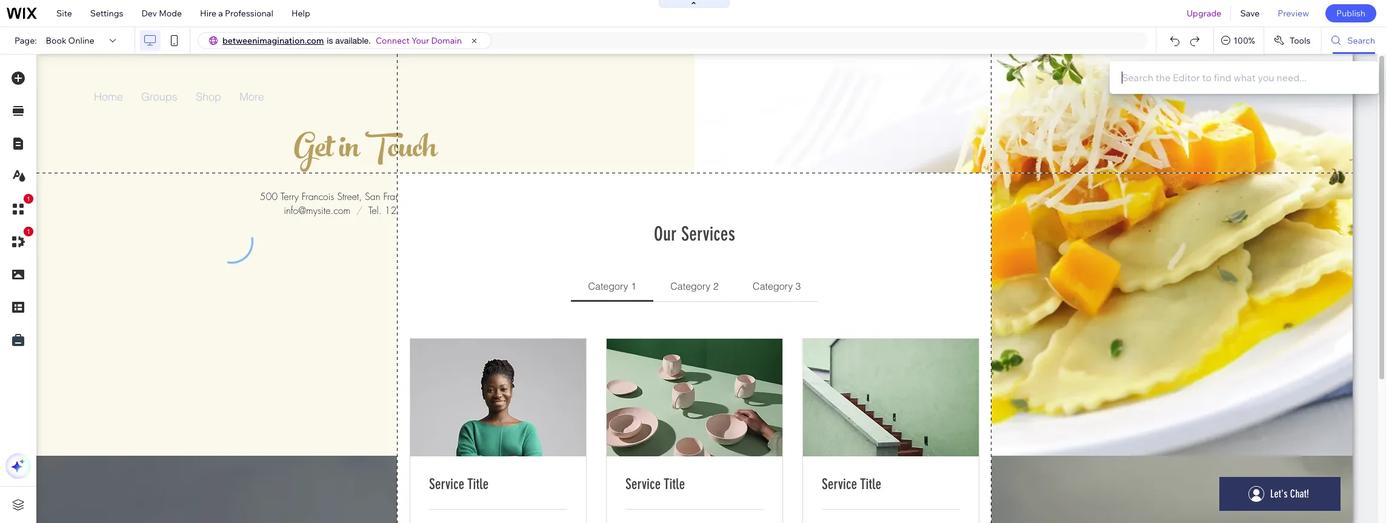 Task type: vqa. For each thing, say whether or not it's contained in the screenshot.
the 'Tools' button
yes



Task type: locate. For each thing, give the bounding box(es) containing it.
help
[[292, 8, 310, 19]]

hire a professional
[[200, 8, 273, 19]]

book online
[[46, 35, 94, 46]]

search button
[[1323, 27, 1387, 54]]

your
[[412, 35, 429, 46]]

hire
[[200, 8, 217, 19]]

upgrade
[[1187, 8, 1222, 19]]

tools
[[1290, 35, 1311, 46]]

tools button
[[1265, 27, 1322, 54]]

a
[[218, 8, 223, 19]]

preview
[[1278, 8, 1310, 19]]

dev
[[142, 8, 157, 19]]



Task type: describe. For each thing, give the bounding box(es) containing it.
100%
[[1234, 35, 1256, 46]]

save
[[1241, 8, 1260, 19]]

online
[[68, 35, 94, 46]]

available.
[[335, 36, 371, 45]]

is available. connect your domain
[[327, 35, 462, 46]]

publish
[[1337, 8, 1366, 19]]

100% button
[[1215, 27, 1264, 54]]

connect
[[376, 35, 410, 46]]

domain
[[431, 35, 462, 46]]

settings
[[90, 8, 123, 19]]

is
[[327, 36, 333, 45]]

search
[[1348, 35, 1376, 46]]

mode
[[159, 8, 182, 19]]

site
[[56, 8, 72, 19]]

preview button
[[1269, 0, 1319, 27]]

dev mode
[[142, 8, 182, 19]]

betweenimagination.com
[[223, 35, 324, 46]]

save button
[[1232, 0, 1269, 27]]

professional
[[225, 8, 273, 19]]

Search the Editor to find what you need... text field
[[1110, 61, 1379, 94]]

book
[[46, 35, 66, 46]]

publish button
[[1326, 4, 1377, 22]]



